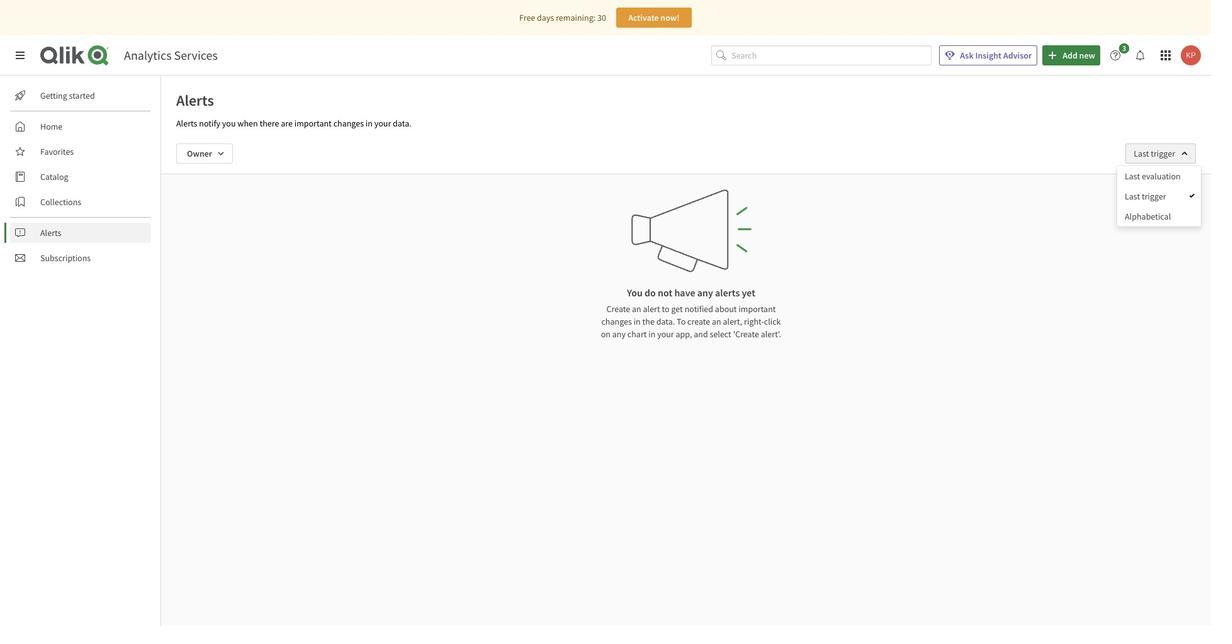 Task type: vqa. For each thing, say whether or not it's contained in the screenshot.
AN
yes



Task type: locate. For each thing, give the bounding box(es) containing it.
1 vertical spatial any
[[612, 329, 626, 340]]

0 horizontal spatial changes
[[333, 118, 364, 129]]

last trigger for last trigger "field"
[[1134, 148, 1175, 159]]

free
[[519, 12, 535, 23]]

1 vertical spatial data.
[[656, 316, 675, 327]]

data.
[[393, 118, 412, 129], [656, 316, 675, 327]]

trigger down the last evaluation
[[1142, 191, 1166, 202]]

0 horizontal spatial your
[[374, 118, 391, 129]]

important right are
[[294, 118, 332, 129]]

free days remaining: 30
[[519, 12, 606, 23]]

trigger
[[1151, 148, 1175, 159], [1142, 191, 1166, 202]]

any right on
[[612, 329, 626, 340]]

important up the right-
[[739, 303, 776, 315]]

1 horizontal spatial in
[[634, 316, 641, 327]]

have
[[675, 286, 695, 299]]

changes inside the you do not have any alerts yet create an alert to get notified about important changes in the data. to create an alert, right-click on any chart in your app, and select 'create alert'.
[[602, 316, 632, 327]]

2 vertical spatial alerts
[[40, 227, 61, 239]]

trigger up evaluation
[[1151, 148, 1175, 159]]

0 vertical spatial last trigger
[[1134, 148, 1175, 159]]

1 vertical spatial your
[[657, 329, 674, 340]]

alerts left notify
[[176, 118, 197, 129]]

last trigger
[[1134, 148, 1175, 159], [1125, 191, 1166, 202]]

last inside "field"
[[1134, 148, 1149, 159]]

evaluation
[[1142, 171, 1181, 182]]

app,
[[676, 329, 692, 340]]

services
[[174, 47, 218, 63]]

your
[[374, 118, 391, 129], [657, 329, 674, 340]]

alerts
[[715, 286, 740, 299]]

select
[[710, 329, 731, 340]]

1 vertical spatial trigger
[[1142, 191, 1166, 202]]

get
[[671, 303, 683, 315]]

last for last trigger option
[[1125, 191, 1140, 202]]

0 horizontal spatial data.
[[393, 118, 412, 129]]

1 vertical spatial last trigger
[[1125, 191, 1166, 202]]

0 horizontal spatial any
[[612, 329, 626, 340]]

subscriptions link
[[10, 248, 151, 268]]

Search text field
[[732, 45, 932, 66]]

0 vertical spatial in
[[366, 118, 373, 129]]

0 vertical spatial an
[[632, 303, 641, 315]]

1 vertical spatial important
[[739, 303, 776, 315]]

filters region
[[0, 0, 1211, 626]]

changes
[[333, 118, 364, 129], [602, 316, 632, 327]]

last trigger inside option
[[1125, 191, 1166, 202]]

create
[[688, 316, 710, 327]]

an
[[632, 303, 641, 315], [712, 316, 721, 327]]

analytics services
[[124, 47, 218, 63]]

click
[[764, 316, 781, 327]]

1 horizontal spatial any
[[697, 286, 713, 299]]

1 horizontal spatial data.
[[656, 316, 675, 327]]

alphabetical option
[[1117, 207, 1201, 227]]

0 vertical spatial last
[[1134, 148, 1149, 159]]

1 horizontal spatial changes
[[602, 316, 632, 327]]

Last trigger field
[[1126, 144, 1196, 164]]

and
[[694, 329, 708, 340]]

now!
[[661, 12, 680, 23]]

30
[[597, 12, 606, 23]]

last
[[1134, 148, 1149, 159], [1125, 171, 1140, 182], [1125, 191, 1140, 202]]

last up the last evaluation
[[1134, 148, 1149, 159]]

0 vertical spatial important
[[294, 118, 332, 129]]

1 horizontal spatial your
[[657, 329, 674, 340]]

chart
[[628, 329, 647, 340]]

any up notified
[[697, 286, 713, 299]]

1 vertical spatial last
[[1125, 171, 1140, 182]]

home
[[40, 121, 63, 132]]

0 vertical spatial trigger
[[1151, 148, 1175, 159]]

changes right are
[[333, 118, 364, 129]]

alerts
[[176, 91, 214, 110], [176, 118, 197, 129], [40, 227, 61, 239]]

list box containing last evaluation
[[1117, 166, 1201, 227]]

collections link
[[10, 192, 151, 212]]

list box
[[1117, 166, 1201, 227]]

on
[[601, 329, 611, 340]]

not
[[658, 286, 673, 299]]

yet
[[742, 286, 756, 299]]

0 vertical spatial any
[[697, 286, 713, 299]]

last trigger up the last evaluation
[[1134, 148, 1175, 159]]

1 vertical spatial changes
[[602, 316, 632, 327]]

an left alert
[[632, 303, 641, 315]]

analytics services element
[[124, 47, 218, 63]]

there
[[260, 118, 279, 129]]

alerts up subscriptions
[[40, 227, 61, 239]]

1 vertical spatial an
[[712, 316, 721, 327]]

insight
[[976, 50, 1002, 61]]

any
[[697, 286, 713, 299], [612, 329, 626, 340]]

important inside the you do not have any alerts yet create an alert to get notified about important changes in the data. to create an alert, right-click on any chart in your app, and select 'create alert'.
[[739, 303, 776, 315]]

last up alphabetical
[[1125, 191, 1140, 202]]

0 vertical spatial data.
[[393, 118, 412, 129]]

2 horizontal spatial in
[[649, 329, 656, 340]]

activate now! link
[[616, 8, 692, 28]]

activate now!
[[628, 12, 680, 23]]

to
[[677, 316, 686, 327]]

1 horizontal spatial important
[[739, 303, 776, 315]]

to
[[662, 303, 670, 315]]

1 horizontal spatial an
[[712, 316, 721, 327]]

alerts link
[[10, 223, 151, 243]]

last trigger for last trigger option
[[1125, 191, 1166, 202]]

trigger inside last trigger "field"
[[1151, 148, 1175, 159]]

in
[[366, 118, 373, 129], [634, 316, 641, 327], [649, 329, 656, 340]]

0 horizontal spatial in
[[366, 118, 373, 129]]

important
[[294, 118, 332, 129], [739, 303, 776, 315]]

changes down 'create'
[[602, 316, 632, 327]]

last trigger up alphabetical
[[1125, 191, 1166, 202]]

navigation pane element
[[0, 81, 161, 273]]

collections
[[40, 196, 81, 208]]

an up 'select'
[[712, 316, 721, 327]]

0 vertical spatial your
[[374, 118, 391, 129]]

last trigger inside "field"
[[1134, 148, 1175, 159]]

trigger inside last trigger option
[[1142, 191, 1166, 202]]

2 vertical spatial last
[[1125, 191, 1140, 202]]

alerts up notify
[[176, 91, 214, 110]]

you
[[627, 286, 643, 299]]

last left evaluation
[[1125, 171, 1140, 182]]

getting started
[[40, 90, 95, 101]]

favorites link
[[10, 142, 151, 162]]

notify
[[199, 118, 220, 129]]

last trigger option
[[1117, 186, 1201, 207]]

you do not have any alerts yet create an alert to get notified about important changes in the data. to create an alert, right-click on any chart in your app, and select 'create alert'.
[[601, 286, 781, 340]]



Task type: describe. For each thing, give the bounding box(es) containing it.
do
[[645, 286, 656, 299]]

activate
[[628, 12, 659, 23]]

ask insight advisor button
[[940, 45, 1038, 65]]

searchbar element
[[712, 45, 932, 66]]

0 horizontal spatial an
[[632, 303, 641, 315]]

when
[[238, 118, 258, 129]]

ask
[[960, 50, 974, 61]]

the
[[643, 316, 655, 327]]

alert'.
[[761, 329, 781, 340]]

catalog
[[40, 171, 68, 183]]

0 vertical spatial changes
[[333, 118, 364, 129]]

alert,
[[723, 316, 742, 327]]

alerts inside navigation pane element
[[40, 227, 61, 239]]

create
[[607, 303, 630, 315]]

last evaluation option
[[1117, 166, 1201, 186]]

trigger for last trigger option
[[1142, 191, 1166, 202]]

right-
[[744, 316, 764, 327]]

about
[[715, 303, 737, 315]]

your inside the you do not have any alerts yet create an alert to get notified about important changes in the data. to create an alert, right-click on any chart in your app, and select 'create alert'.
[[657, 329, 674, 340]]

you
[[222, 118, 236, 129]]

catalog link
[[10, 167, 151, 187]]

alert
[[643, 303, 660, 315]]

are
[[281, 118, 293, 129]]

getting
[[40, 90, 67, 101]]

ask insight advisor
[[960, 50, 1032, 61]]

started
[[69, 90, 95, 101]]

0 horizontal spatial important
[[294, 118, 332, 129]]

last for last trigger "field"
[[1134, 148, 1149, 159]]

analytics
[[124, 47, 172, 63]]

2 vertical spatial in
[[649, 329, 656, 340]]

0 vertical spatial alerts
[[176, 91, 214, 110]]

home link
[[10, 116, 151, 137]]

advisor
[[1003, 50, 1032, 61]]

list box inside filters region
[[1117, 166, 1201, 227]]

data. inside the you do not have any alerts yet create an alert to get notified about important changes in the data. to create an alert, right-click on any chart in your app, and select 'create alert'.
[[656, 316, 675, 327]]

alphabetical
[[1125, 211, 1171, 222]]

subscriptions
[[40, 252, 91, 264]]

favorites
[[40, 146, 74, 157]]

alerts notify you when there are important changes in your data.
[[176, 118, 412, 129]]

last for last evaluation option
[[1125, 171, 1140, 182]]

days
[[537, 12, 554, 23]]

'create
[[733, 329, 759, 340]]

notified
[[685, 303, 713, 315]]

1 vertical spatial alerts
[[176, 118, 197, 129]]

1 vertical spatial in
[[634, 316, 641, 327]]

close sidebar menu image
[[15, 50, 25, 60]]

trigger for last trigger "field"
[[1151, 148, 1175, 159]]

last evaluation
[[1125, 171, 1181, 182]]

getting started link
[[10, 86, 151, 106]]

remaining:
[[556, 12, 596, 23]]



